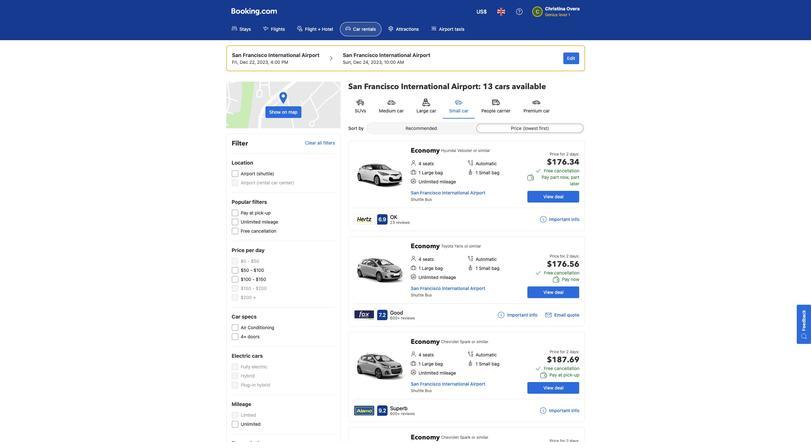Task type: locate. For each thing, give the bounding box(es) containing it.
for inside price for 2 days: $176.34
[[561, 152, 566, 157]]

reviews right 9.2 element
[[401, 411, 415, 416]]

sort by element
[[367, 123, 585, 134]]

large for $176.56
[[422, 265, 434, 271]]

$150 up $200 +
[[241, 286, 251, 291]]

2 seats from the top
[[423, 256, 434, 262]]

2 bus from the top
[[425, 293, 432, 298]]

0 horizontal spatial 2023,
[[257, 59, 270, 65]]

3 view from the top
[[544, 385, 554, 391]]

fri,
[[232, 59, 239, 65]]

san francisco international airport group
[[232, 51, 320, 65], [343, 51, 431, 65]]

free
[[544, 168, 554, 173], [241, 228, 250, 234], [544, 270, 554, 275], [544, 366, 554, 371]]

10:00
[[384, 59, 396, 65]]

1 view deal from the top
[[544, 194, 564, 199]]

1 vertical spatial chevrolet
[[442, 435, 459, 440]]

cancellation up now,
[[555, 168, 580, 173]]

1 product card group from the top
[[349, 141, 585, 231]]

1 deal from the top
[[555, 194, 564, 199]]

1 horizontal spatial filters
[[324, 140, 335, 146]]

3 seats from the top
[[423, 352, 434, 357]]

dec
[[240, 59, 248, 65], [354, 59, 362, 65]]

1 horizontal spatial dec
[[354, 59, 362, 65]]

2 2023, from the left
[[371, 59, 383, 65]]

$50 up $50 - $100
[[251, 258, 259, 264]]

free cancellation up day
[[241, 228, 277, 234]]

economy hyundai veloster or similar
[[411, 146, 491, 155]]

or for $176.56
[[465, 244, 469, 249]]

2023, for san francisco international airport sun, dec 24, 2023, 10:00 am
[[371, 59, 383, 65]]

car up recommended
[[430, 108, 437, 113]]

0 vertical spatial car
[[353, 26, 361, 32]]

important
[[550, 216, 571, 222], [508, 312, 529, 318], [550, 408, 571, 413]]

veloster
[[458, 148, 473, 153]]

0 vertical spatial +
[[318, 26, 321, 32]]

dec left 24,
[[354, 59, 362, 65]]

view deal down $187.69
[[544, 385, 564, 391]]

similar for $187.69
[[477, 339, 489, 344]]

or inside economy hyundai veloster or similar
[[474, 148, 478, 153]]

600+ right 9.2 element
[[390, 411, 400, 416]]

600+ inside superb 600+ reviews
[[390, 411, 400, 416]]

1 vertical spatial at
[[559, 372, 563, 378]]

3 for from the top
[[561, 349, 566, 354]]

1 vertical spatial bus
[[425, 293, 432, 298]]

0 horizontal spatial $50
[[241, 267, 249, 273]]

automatic for $176.34
[[476, 161, 497, 166]]

airport taxis
[[439, 26, 465, 32]]

0 vertical spatial view
[[544, 194, 554, 199]]

up
[[266, 210, 271, 216], [575, 372, 580, 378]]

0 vertical spatial up
[[266, 210, 271, 216]]

1 vertical spatial deal
[[555, 289, 564, 295]]

$50 down $0
[[241, 267, 249, 273]]

price up $176.34
[[550, 152, 560, 157]]

people
[[482, 108, 496, 113]]

airport inside 'san francisco international airport fri, dec 22, 2023, 4:00 pm'
[[302, 52, 320, 58]]

2 vertical spatial info
[[572, 408, 580, 413]]

car right medium
[[397, 108, 404, 113]]

view deal down pay part now, part later
[[544, 194, 564, 199]]

0 vertical spatial pick-
[[255, 210, 266, 216]]

1 economy chevrolet spark or similar from the top
[[411, 337, 489, 346]]

part up later
[[571, 174, 580, 180]]

3 deal from the top
[[555, 385, 564, 391]]

1 4 seats from the top
[[419, 161, 434, 166]]

1 dec from the left
[[240, 59, 248, 65]]

show on map button
[[226, 82, 341, 128]]

1 vertical spatial car
[[232, 314, 241, 320]]

free down $187.69
[[544, 366, 554, 371]]

2 vertical spatial 1 large bag
[[419, 361, 443, 367]]

$200 +
[[241, 295, 256, 300]]

$150
[[256, 276, 266, 282], [241, 286, 251, 291]]

- right $0
[[248, 258, 250, 264]]

1 view from the top
[[544, 194, 554, 199]]

product card group containing $176.34
[[349, 141, 585, 231]]

large car button
[[410, 95, 443, 118]]

for up $176.34
[[561, 152, 566, 157]]

small for $176.56
[[479, 265, 491, 271]]

1 vertical spatial san francisco international airport button
[[411, 286, 486, 291]]

600+ inside good 600+ reviews
[[390, 316, 400, 321]]

view deal down pay now
[[544, 289, 564, 295]]

0 vertical spatial san francisco international airport button
[[411, 190, 486, 195]]

important for $176.34
[[550, 216, 571, 222]]

$100 down $50 - $100
[[241, 276, 251, 282]]

reviews inside superb 600+ reviews
[[401, 411, 415, 416]]

mileage for $176.56
[[440, 275, 456, 280]]

mileage
[[232, 401, 252, 407]]

supplied by hertz image
[[354, 215, 375, 224]]

4+ doors
[[241, 334, 260, 339]]

price for 2 days: $176.34
[[547, 152, 580, 168]]

1 horizontal spatial cars
[[495, 81, 510, 92]]

2 chevrolet from the top
[[442, 435, 459, 440]]

san inside san francisco international airport sun, dec 24, 2023, 10:00 am
[[343, 52, 353, 58]]

3 bus from the top
[[425, 388, 432, 393]]

0 vertical spatial reviews
[[396, 220, 410, 225]]

2 vertical spatial view deal button
[[528, 382, 580, 394]]

up down $187.69
[[575, 372, 580, 378]]

days: for $187.69
[[570, 349, 580, 354]]

filters right all at left top
[[324, 140, 335, 146]]

reviews for $176.56
[[401, 316, 415, 321]]

$100 up "$100 - $150"
[[254, 267, 264, 273]]

1 vertical spatial automatic
[[476, 256, 497, 262]]

important info for $187.69
[[550, 408, 580, 413]]

$200 down "$100 - $150"
[[256, 286, 267, 291]]

1 vertical spatial 4
[[419, 256, 422, 262]]

$50
[[251, 258, 259, 264], [241, 267, 249, 273]]

filters inside button
[[324, 140, 335, 146]]

1 vertical spatial seats
[[423, 256, 434, 262]]

economy chevrolet spark or similar
[[411, 337, 489, 346], [411, 433, 489, 442]]

1 small bag for $176.56
[[476, 265, 500, 271]]

important info button for $187.69
[[541, 407, 580, 414]]

1 vertical spatial 1 small bag
[[476, 265, 500, 271]]

price inside price for 2 days: $176.34
[[550, 152, 560, 157]]

pay
[[542, 174, 550, 180], [241, 210, 248, 216], [563, 276, 570, 282], [550, 372, 558, 378]]

2023, inside 'san francisco international airport fri, dec 22, 2023, 4:00 pm'
[[257, 59, 270, 65]]

show
[[270, 109, 281, 115]]

view deal for $176.34
[[544, 194, 564, 199]]

at down 'popular filters'
[[250, 210, 254, 216]]

francisco inside san francisco international airport sun, dec 24, 2023, 10:00 am
[[354, 52, 378, 58]]

shuttle for $187.69
[[411, 388, 424, 393]]

pay inside pay part now, part later
[[542, 174, 550, 180]]

0 vertical spatial $150
[[256, 276, 266, 282]]

1 part from the left
[[551, 174, 559, 180]]

or inside economy toyota yaris or similar
[[465, 244, 469, 249]]

view up email quote button
[[544, 289, 554, 295]]

$0
[[241, 258, 247, 264]]

view
[[544, 194, 554, 199], [544, 289, 554, 295], [544, 385, 554, 391]]

2 1 small bag from the top
[[476, 265, 500, 271]]

price inside price for 2 days: $176.56
[[550, 254, 560, 259]]

or for $187.69
[[472, 339, 476, 344]]

now,
[[561, 174, 570, 180]]

car inside "button"
[[544, 108, 550, 113]]

1 bus from the top
[[425, 197, 432, 202]]

1 vertical spatial 1 large bag
[[419, 265, 443, 271]]

+ down $150 - $200
[[253, 295, 256, 300]]

price up $187.69
[[550, 349, 560, 354]]

deal down pay now
[[555, 289, 564, 295]]

9.2 element
[[378, 405, 388, 416]]

1 small bag for $187.69
[[476, 361, 500, 367]]

automatic
[[476, 161, 497, 166], [476, 256, 497, 262], [476, 352, 497, 357]]

price left (lowest
[[511, 125, 522, 131]]

san francisco international airport fri, dec 22, 2023, 4:00 pm
[[232, 52, 320, 65]]

free cancellation up now,
[[544, 168, 580, 173]]

cars right 13 on the top of the page
[[495, 81, 510, 92]]

1 for from the top
[[561, 152, 566, 157]]

economy for $176.34
[[411, 146, 440, 155]]

bus
[[425, 197, 432, 202], [425, 293, 432, 298], [425, 388, 432, 393]]

2 for $187.69
[[567, 349, 569, 354]]

1 large bag for $176.56
[[419, 265, 443, 271]]

0 vertical spatial spark
[[460, 339, 471, 344]]

- up $150 - $200
[[253, 276, 255, 282]]

stays
[[240, 26, 251, 32]]

pay at pick-up down 'popular filters'
[[241, 210, 271, 216]]

0 horizontal spatial +
[[253, 295, 256, 300]]

pick-
[[255, 210, 266, 216], [564, 372, 575, 378]]

francisco
[[243, 52, 267, 58], [354, 52, 378, 58], [364, 81, 399, 92], [420, 190, 441, 195], [420, 286, 441, 291], [420, 381, 441, 387]]

2 product card group from the top
[[349, 236, 585, 327]]

0 vertical spatial 2
[[567, 152, 569, 157]]

3 4 seats from the top
[[419, 352, 434, 357]]

2 san francisco international airport group from the left
[[343, 51, 431, 65]]

days: inside price for 2 days: $176.34
[[570, 152, 580, 157]]

600+ for $176.56
[[390, 316, 400, 321]]

2 vertical spatial 2
[[567, 349, 569, 354]]

0 vertical spatial view deal button
[[528, 191, 580, 203]]

for inside price for 2 days: $187.69
[[561, 349, 566, 354]]

feedback button
[[798, 305, 812, 344]]

1 vertical spatial pick-
[[564, 372, 575, 378]]

free cancellation down "$176.56"
[[544, 270, 580, 275]]

3 1 large bag from the top
[[419, 361, 443, 367]]

$200 down $150 - $200
[[241, 295, 252, 300]]

3 view deal from the top
[[544, 385, 564, 391]]

2 automatic from the top
[[476, 256, 497, 262]]

4 seats for $187.69
[[419, 352, 434, 357]]

600+
[[390, 316, 400, 321], [390, 411, 400, 416]]

1 vertical spatial view
[[544, 289, 554, 295]]

0 vertical spatial 4
[[419, 161, 422, 166]]

1 small bag for $176.34
[[476, 170, 500, 175]]

0 vertical spatial deal
[[555, 194, 564, 199]]

by
[[359, 125, 364, 131]]

3 2 from the top
[[567, 349, 569, 354]]

price
[[511, 125, 522, 131], [550, 152, 560, 157], [232, 247, 245, 253], [550, 254, 560, 259], [550, 349, 560, 354]]

mileage for $187.69
[[440, 370, 456, 376]]

pay at pick-up
[[241, 210, 271, 216], [550, 372, 580, 378]]

1 2023, from the left
[[257, 59, 270, 65]]

deal for $176.56
[[555, 289, 564, 295]]

days: up $187.69
[[570, 349, 580, 354]]

genius
[[546, 12, 558, 17]]

pay left now on the bottom of the page
[[563, 276, 570, 282]]

drop-off location element
[[343, 51, 431, 59]]

0 vertical spatial 4 seats
[[419, 161, 434, 166]]

2 vertical spatial 4 seats
[[419, 352, 434, 357]]

car right premium
[[544, 108, 550, 113]]

search summary element
[[226, 45, 585, 71]]

ok
[[390, 214, 398, 220]]

airport inside skip to main content element
[[439, 26, 454, 32]]

reviews right the 7.2 element
[[401, 316, 415, 321]]

1 vertical spatial filters
[[252, 199, 267, 205]]

san francisco international airport shuttle bus for $187.69
[[411, 381, 486, 393]]

similar inside economy toyota yaris or similar
[[470, 244, 482, 249]]

taxis
[[455, 26, 465, 32]]

1 600+ from the top
[[390, 316, 400, 321]]

for up "$176.56"
[[561, 254, 566, 259]]

bus for $187.69
[[425, 388, 432, 393]]

dec right the fri,
[[240, 59, 248, 65]]

- down $0 - $50
[[251, 267, 253, 273]]

reviews
[[396, 220, 410, 225], [401, 316, 415, 321], [401, 411, 415, 416]]

2 vertical spatial view
[[544, 385, 554, 391]]

2023, right 22,
[[257, 59, 270, 65]]

2 vertical spatial san francisco international airport shuttle bus
[[411, 381, 486, 393]]

2 4 seats from the top
[[419, 256, 434, 262]]

2 vertical spatial 4
[[419, 352, 422, 357]]

skip to main content element
[[0, 0, 812, 40]]

2 600+ from the top
[[390, 411, 400, 416]]

days: up $176.34
[[570, 152, 580, 157]]

2 vertical spatial reviews
[[401, 411, 415, 416]]

pick- down $187.69
[[564, 372, 575, 378]]

at down $187.69
[[559, 372, 563, 378]]

2 1 large bag from the top
[[419, 265, 443, 271]]

pay down $187.69
[[550, 372, 558, 378]]

free for $176.34
[[544, 168, 554, 173]]

3 4 from the top
[[419, 352, 422, 357]]

spark
[[460, 339, 471, 344], [460, 435, 471, 440]]

similar inside economy hyundai veloster or similar
[[479, 148, 491, 153]]

2 vertical spatial automatic
[[476, 352, 497, 357]]

2 2 from the top
[[567, 254, 569, 259]]

similar for $176.56
[[470, 244, 482, 249]]

san francisco international airport shuttle bus for $176.56
[[411, 286, 486, 298]]

3 days: from the top
[[570, 349, 580, 354]]

1 vertical spatial +
[[253, 295, 256, 300]]

unlimited for $176.34
[[419, 179, 439, 184]]

2 vertical spatial view deal
[[544, 385, 564, 391]]

chevrolet
[[442, 339, 459, 344], [442, 435, 459, 440]]

2 4 from the top
[[419, 256, 422, 262]]

2 days: from the top
[[570, 254, 580, 259]]

price for $176.34
[[550, 152, 560, 157]]

filters
[[324, 140, 335, 146], [252, 199, 267, 205]]

unlimited mileage for $187.69
[[419, 370, 456, 376]]

car up sort by element
[[462, 108, 469, 113]]

reviews for $187.69
[[401, 411, 415, 416]]

deal down $187.69
[[555, 385, 564, 391]]

airport taxis link
[[426, 22, 470, 36]]

1 vertical spatial view deal button
[[528, 286, 580, 298]]

unlimited for $187.69
[[419, 370, 439, 376]]

0 horizontal spatial san francisco international airport group
[[232, 51, 320, 65]]

2
[[567, 152, 569, 157], [567, 254, 569, 259], [567, 349, 569, 354]]

customer rating 9.2 superb element
[[390, 404, 415, 412]]

days: inside price for 2 days: $176.56
[[570, 254, 580, 259]]

0 vertical spatial at
[[250, 210, 254, 216]]

part
[[551, 174, 559, 180], [571, 174, 580, 180]]

+ for flight
[[318, 26, 321, 32]]

3 automatic from the top
[[476, 352, 497, 357]]

pay left now,
[[542, 174, 550, 180]]

view deal button for $176.34
[[528, 191, 580, 203]]

- down "$100 - $150"
[[253, 286, 255, 291]]

1 vertical spatial 2
[[567, 254, 569, 259]]

2 shuttle from the top
[[411, 293, 424, 298]]

1 vertical spatial $100
[[241, 276, 251, 282]]

24,
[[363, 59, 370, 65]]

+ left 'hotel'
[[318, 26, 321, 32]]

deal for $187.69
[[555, 385, 564, 391]]

view deal button
[[528, 191, 580, 203], [528, 286, 580, 298], [528, 382, 580, 394]]

3 san francisco international airport shuttle bus from the top
[[411, 381, 486, 393]]

car rentals
[[353, 26, 376, 32]]

2 vertical spatial days:
[[570, 349, 580, 354]]

2 up $176.34
[[567, 152, 569, 157]]

2 san francisco international airport shuttle bus from the top
[[411, 286, 486, 298]]

1 san francisco international airport shuttle bus from the top
[[411, 190, 486, 202]]

-
[[248, 258, 250, 264], [251, 267, 253, 273], [253, 276, 255, 282], [253, 286, 255, 291]]

0 vertical spatial seats
[[423, 161, 434, 166]]

1 automatic from the top
[[476, 161, 497, 166]]

0 horizontal spatial car
[[232, 314, 241, 320]]

car for car specs
[[232, 314, 241, 320]]

car inside skip to main content element
[[353, 26, 361, 32]]

0 horizontal spatial cars
[[252, 353, 263, 359]]

1 vertical spatial info
[[530, 312, 538, 318]]

0 horizontal spatial $200
[[241, 295, 252, 300]]

+ for $200
[[253, 295, 256, 300]]

important for $187.69
[[550, 408, 571, 413]]

pick- down 'popular filters'
[[255, 210, 266, 216]]

bus for $176.56
[[425, 293, 432, 298]]

price for 2 days: $187.69
[[547, 349, 580, 365]]

free down "$176.56"
[[544, 270, 554, 275]]

1 horizontal spatial at
[[559, 372, 563, 378]]

at
[[250, 210, 254, 216], [559, 372, 563, 378]]

price (lowest first)
[[511, 125, 550, 131]]

large inside large car button
[[417, 108, 429, 113]]

0 vertical spatial 1 large bag
[[419, 170, 443, 175]]

price for $176.56
[[550, 254, 560, 259]]

2 for from the top
[[561, 254, 566, 259]]

view deal button down pay now
[[528, 286, 580, 298]]

1 4 from the top
[[419, 161, 422, 166]]

san francisco international airport shuttle bus for $176.34
[[411, 190, 486, 202]]

flight
[[305, 26, 317, 32]]

1 horizontal spatial +
[[318, 26, 321, 32]]

days: inside price for 2 days: $187.69
[[570, 349, 580, 354]]

price inside sort by element
[[511, 125, 522, 131]]

info for $187.69
[[572, 408, 580, 413]]

6.9
[[379, 216, 387, 222]]

1 vertical spatial for
[[561, 254, 566, 259]]

pay at pick-up down $187.69
[[550, 372, 580, 378]]

0 horizontal spatial pay at pick-up
[[241, 210, 271, 216]]

view down pay part now, part later
[[544, 194, 554, 199]]

1 vertical spatial view deal
[[544, 289, 564, 295]]

2 dec from the left
[[354, 59, 362, 65]]

1 horizontal spatial $150
[[256, 276, 266, 282]]

0 vertical spatial view deal
[[544, 194, 564, 199]]

automatic for $187.69
[[476, 352, 497, 357]]

0 horizontal spatial filters
[[252, 199, 267, 205]]

cancellation down $187.69
[[555, 366, 580, 371]]

1 large bag for $176.34
[[419, 170, 443, 175]]

sort
[[349, 125, 358, 131]]

2 san francisco international airport button from the top
[[411, 286, 486, 291]]

3 1 small bag from the top
[[476, 361, 500, 367]]

first)
[[540, 125, 550, 131]]

2 inside price for 2 days: $176.56
[[567, 254, 569, 259]]

4 seats for $176.34
[[419, 161, 434, 166]]

1 vertical spatial shuttle
[[411, 293, 424, 298]]

0 vertical spatial info
[[572, 216, 580, 222]]

1 days: from the top
[[570, 152, 580, 157]]

3 economy from the top
[[411, 337, 440, 346]]

4 product card group from the top
[[349, 427, 585, 442]]

0 vertical spatial bus
[[425, 197, 432, 202]]

car left specs
[[232, 314, 241, 320]]

large
[[417, 108, 429, 113], [422, 170, 434, 175], [422, 265, 434, 271], [422, 361, 434, 367]]

flight + hotel
[[305, 26, 333, 32]]

0 vertical spatial automatic
[[476, 161, 497, 166]]

1 vertical spatial days:
[[570, 254, 580, 259]]

san francisco international airport shuttle bus
[[411, 190, 486, 202], [411, 286, 486, 298], [411, 381, 486, 393]]

deal down pay part now, part later
[[555, 194, 564, 199]]

1 seats from the top
[[423, 161, 434, 166]]

1 shuttle from the top
[[411, 197, 424, 202]]

deal
[[555, 194, 564, 199], [555, 289, 564, 295], [555, 385, 564, 391]]

for inside price for 2 days: $176.56
[[561, 254, 566, 259]]

view down $187.69
[[544, 385, 554, 391]]

2 view deal from the top
[[544, 289, 564, 295]]

3 view deal button from the top
[[528, 382, 580, 394]]

car for car rentals
[[353, 26, 361, 32]]

1 vertical spatial san francisco international airport shuttle bus
[[411, 286, 486, 298]]

1 vertical spatial $50
[[241, 267, 249, 273]]

dec inside san francisco international airport sun, dec 24, 2023, 10:00 am
[[354, 59, 362, 65]]

car for medium car
[[397, 108, 404, 113]]

filters right "popular"
[[252, 199, 267, 205]]

large car
[[417, 108, 437, 113]]

1 horizontal spatial car
[[353, 26, 361, 32]]

1 vertical spatial $150
[[241, 286, 251, 291]]

2023, right 24,
[[371, 59, 383, 65]]

2 economy from the top
[[411, 242, 440, 251]]

for up $187.69
[[561, 349, 566, 354]]

0 vertical spatial cars
[[495, 81, 510, 92]]

2 deal from the top
[[555, 289, 564, 295]]

product card group
[[349, 141, 585, 231], [349, 236, 585, 327], [349, 332, 585, 422], [349, 427, 585, 442]]

international
[[269, 52, 301, 58], [380, 52, 412, 58], [401, 81, 450, 92], [442, 190, 470, 195], [442, 286, 470, 291], [442, 381, 470, 387]]

reviews right 23
[[396, 220, 410, 225]]

price left per
[[232, 247, 245, 253]]

2023, inside san francisco international airport sun, dec 24, 2023, 10:00 am
[[371, 59, 383, 65]]

cars up electric
[[252, 353, 263, 359]]

1 1 small bag from the top
[[476, 170, 500, 175]]

0 horizontal spatial dec
[[240, 59, 248, 65]]

in
[[252, 382, 256, 388]]

cancellation up pay now
[[555, 270, 580, 275]]

reviews inside good 600+ reviews
[[401, 316, 415, 321]]

quote
[[568, 312, 580, 318]]

0 vertical spatial chevrolet
[[442, 339, 459, 344]]

2 up $187.69
[[567, 349, 569, 354]]

small
[[450, 108, 461, 113], [479, 170, 491, 175], [479, 265, 491, 271], [479, 361, 491, 367]]

deal for $176.34
[[555, 194, 564, 199]]

$150 up $150 - $200
[[256, 276, 266, 282]]

price up "$176.56"
[[550, 254, 560, 259]]

2 view deal button from the top
[[528, 286, 580, 298]]

1 san francisco international airport button from the top
[[411, 190, 486, 195]]

part left now,
[[551, 174, 559, 180]]

2 vertical spatial important
[[550, 408, 571, 413]]

car inside button
[[430, 108, 437, 113]]

2 part from the left
[[571, 174, 580, 180]]

1 horizontal spatial part
[[571, 174, 580, 180]]

1 large bag for $187.69
[[419, 361, 443, 367]]

600+ right the 7.2 element
[[390, 316, 400, 321]]

23
[[390, 220, 395, 225]]

2 spark from the top
[[460, 435, 471, 440]]

free cancellation down $187.69
[[544, 366, 580, 371]]

days: up "$176.56"
[[570, 254, 580, 259]]

2 inside price for 2 days: $187.69
[[567, 349, 569, 354]]

car left rentals
[[353, 26, 361, 32]]

cars
[[495, 81, 510, 92], [252, 353, 263, 359]]

0 horizontal spatial at
[[250, 210, 254, 216]]

1 vertical spatial spark
[[460, 435, 471, 440]]

days: for $176.56
[[570, 254, 580, 259]]

shuttle for $176.34
[[411, 197, 424, 202]]

0 vertical spatial days:
[[570, 152, 580, 157]]

1 vertical spatial 600+
[[390, 411, 400, 416]]

economy
[[411, 146, 440, 155], [411, 242, 440, 251], [411, 337, 440, 346], [411, 433, 440, 442]]

car for small car
[[462, 108, 469, 113]]

important info
[[550, 216, 580, 222], [508, 312, 538, 318], [550, 408, 580, 413]]

0 vertical spatial 1 small bag
[[476, 170, 500, 175]]

now
[[571, 276, 580, 282]]

1 view deal button from the top
[[528, 191, 580, 203]]

price inside price for 2 days: $187.69
[[550, 349, 560, 354]]

dec inside 'san francisco international airport fri, dec 22, 2023, 4:00 pm'
[[240, 59, 248, 65]]

+ inside skip to main content element
[[318, 26, 321, 32]]

1 1 large bag from the top
[[419, 170, 443, 175]]

unlimited mileage
[[419, 179, 456, 184], [241, 219, 278, 225], [419, 275, 456, 280], [419, 370, 456, 376]]

up down 'popular filters'
[[266, 210, 271, 216]]

3 product card group from the top
[[349, 332, 585, 422]]

1 vertical spatial important
[[508, 312, 529, 318]]

1 economy from the top
[[411, 146, 440, 155]]

for for $176.56
[[561, 254, 566, 259]]

2 view from the top
[[544, 289, 554, 295]]

0 vertical spatial shuttle
[[411, 197, 424, 202]]

small for $176.34
[[479, 170, 491, 175]]

pay for $176.56
[[563, 276, 570, 282]]

car
[[353, 26, 361, 32], [232, 314, 241, 320]]

2 up "$176.56"
[[567, 254, 569, 259]]

level
[[559, 12, 568, 17]]

reviews inside ok 23 reviews
[[396, 220, 410, 225]]

2 vertical spatial san francisco international airport button
[[411, 381, 486, 387]]

important info button
[[541, 216, 580, 223], [499, 312, 538, 318], [541, 407, 580, 414]]

customer rating 6.9 ok element
[[390, 213, 410, 221]]

view deal button down pay part now, part later
[[528, 191, 580, 203]]

2 vertical spatial important info
[[550, 408, 580, 413]]

view deal button down $187.69
[[528, 382, 580, 394]]

2 inside price for 2 days: $176.34
[[567, 152, 569, 157]]

3 san francisco international airport button from the top
[[411, 381, 486, 387]]

pick-up date element
[[232, 59, 320, 65]]

3 shuttle from the top
[[411, 388, 424, 393]]

shuttle for $176.56
[[411, 293, 424, 298]]

0 vertical spatial for
[[561, 152, 566, 157]]

0 vertical spatial $100
[[254, 267, 264, 273]]

seats
[[423, 161, 434, 166], [423, 256, 434, 262], [423, 352, 434, 357]]

pay for $187.69
[[550, 372, 558, 378]]

free up pay part now, part later
[[544, 168, 554, 173]]

unlimited mileage for $176.34
[[419, 179, 456, 184]]

1 2 from the top
[[567, 152, 569, 157]]



Task type: vqa. For each thing, say whether or not it's contained in the screenshot.
If you choose one, you'll need to make your own way there - but prices can be a lot lower. image
no



Task type: describe. For each thing, give the bounding box(es) containing it.
4+
[[241, 334, 247, 339]]

pay for $176.34
[[542, 174, 550, 180]]

view for $187.69
[[544, 385, 554, 391]]

price for $187.69
[[550, 349, 560, 354]]

1 chevrolet from the top
[[442, 339, 459, 344]]

customer rating 7.2 good element
[[390, 309, 415, 317]]

day
[[256, 247, 265, 253]]

superb
[[390, 405, 408, 411]]

(lowest
[[523, 125, 538, 131]]

4 economy from the top
[[411, 433, 440, 442]]

per
[[246, 247, 254, 253]]

4 for $187.69
[[419, 352, 422, 357]]

overa
[[567, 6, 580, 11]]

2 economy chevrolet spark or similar from the top
[[411, 433, 489, 442]]

email quote
[[555, 312, 580, 318]]

similar for $176.34
[[479, 148, 491, 153]]

san francisco international airport sun, dec 24, 2023, 10:00 am
[[343, 52, 431, 65]]

view deal button for $187.69
[[528, 382, 580, 394]]

1 horizontal spatial $100
[[254, 267, 264, 273]]

6.9 element
[[378, 214, 388, 225]]

1 inside the "christina overa genius level 1"
[[569, 12, 571, 17]]

san francisco international airport button for $187.69
[[411, 381, 486, 387]]

0 horizontal spatial up
[[266, 210, 271, 216]]

- for $150
[[253, 286, 255, 291]]

people carrier
[[482, 108, 511, 113]]

4 seats for $176.56
[[419, 256, 434, 262]]

cancellation for $176.56
[[555, 270, 580, 275]]

supplied by fox image
[[354, 310, 375, 320]]

attractions
[[396, 26, 419, 32]]

pick-up location element
[[232, 51, 320, 59]]

for for $176.34
[[561, 152, 566, 157]]

supplied by rc - alamo image
[[354, 406, 375, 415]]

clear all filters button
[[305, 140, 335, 146]]

$100 - $150
[[241, 276, 266, 282]]

map
[[289, 109, 298, 115]]

popular filters
[[232, 199, 267, 205]]

email
[[555, 312, 566, 318]]

car for large car
[[430, 108, 437, 113]]

fully electric
[[241, 364, 268, 369]]

for for $187.69
[[561, 349, 566, 354]]

medium
[[379, 108, 396, 113]]

1 spark from the top
[[460, 339, 471, 344]]

large for $176.34
[[422, 170, 434, 175]]

airport inside san francisco international airport sun, dec 24, 2023, 10:00 am
[[413, 52, 431, 58]]

small car button
[[443, 95, 475, 119]]

price for 2 days: $176.56
[[547, 254, 580, 270]]

22,
[[250, 59, 256, 65]]

unlimited mileage for $176.56
[[419, 275, 456, 280]]

electric
[[232, 353, 251, 359]]

premium car button
[[518, 95, 557, 118]]

good 600+ reviews
[[390, 310, 415, 321]]

electric cars
[[232, 353, 263, 359]]

product card group containing economy
[[349, 427, 585, 442]]

electric
[[252, 364, 268, 369]]

flight + hotel link
[[292, 22, 339, 36]]

view deal button for $176.56
[[528, 286, 580, 298]]

later
[[571, 181, 580, 186]]

small for $187.69
[[479, 361, 491, 367]]

1 san francisco international airport group from the left
[[232, 51, 320, 65]]

people carrier button
[[475, 95, 518, 118]]

edit button
[[564, 53, 580, 64]]

edit
[[568, 55, 576, 61]]

days: for $176.34
[[570, 152, 580, 157]]

plug-in hybrid
[[241, 382, 270, 388]]

san francisco international airport button for $176.34
[[411, 190, 486, 195]]

2023, for san francisco international airport fri, dec 22, 2023, 4:00 pm
[[257, 59, 270, 65]]

important info button for $176.34
[[541, 216, 580, 223]]

reviews for $176.34
[[396, 220, 410, 225]]

$0 - $50
[[241, 258, 259, 264]]

$176.34
[[547, 157, 580, 168]]

small inside button
[[450, 108, 461, 113]]

- for $0
[[248, 258, 250, 264]]

suvs button
[[349, 95, 373, 118]]

2 for $176.56
[[567, 254, 569, 259]]

large for $187.69
[[422, 361, 434, 367]]

hybrid
[[241, 373, 255, 379]]

(rental
[[257, 180, 270, 185]]

price per day
[[232, 247, 265, 253]]

dec for san francisco international airport fri, dec 22, 2023, 4:00 pm
[[240, 59, 248, 65]]

0 vertical spatial $200
[[256, 286, 267, 291]]

4:00
[[271, 59, 281, 65]]

feedback
[[802, 310, 807, 331]]

1 horizontal spatial pick-
[[564, 372, 575, 378]]

$150 - $200
[[241, 286, 267, 291]]

specs
[[242, 314, 257, 320]]

economy for $176.56
[[411, 242, 440, 251]]

plug-
[[241, 382, 252, 388]]

ok 23 reviews
[[390, 214, 410, 225]]

san francisco international airport: 13 cars available
[[349, 81, 547, 92]]

drop-off date element
[[343, 59, 431, 65]]

unlimited for $176.56
[[419, 275, 439, 280]]

1 vertical spatial $200
[[241, 295, 252, 300]]

clear all filters
[[305, 140, 335, 146]]

0 horizontal spatial $100
[[241, 276, 251, 282]]

or for $176.34
[[474, 148, 478, 153]]

600+ for $187.69
[[390, 411, 400, 416]]

seats for $176.34
[[423, 161, 434, 166]]

product card group containing $176.56
[[349, 236, 585, 327]]

clear
[[305, 140, 316, 146]]

on
[[282, 109, 287, 115]]

2 for $176.34
[[567, 152, 569, 157]]

economy toyota yaris or similar
[[411, 242, 482, 251]]

pay down "popular"
[[241, 210, 248, 216]]

air
[[241, 325, 247, 330]]

1 vertical spatial important info
[[508, 312, 538, 318]]

0 horizontal spatial $150
[[241, 286, 251, 291]]

1 vertical spatial pay at pick-up
[[550, 372, 580, 378]]

seats for $187.69
[[423, 352, 434, 357]]

car rentals link
[[340, 22, 382, 36]]

4 for $176.34
[[419, 161, 422, 166]]

- for $100
[[253, 276, 255, 282]]

flights link
[[258, 22, 291, 36]]

7.2 element
[[378, 310, 388, 320]]

1 vertical spatial cars
[[252, 353, 263, 359]]

san inside 'san francisco international airport fri, dec 22, 2023, 4:00 pm'
[[232, 52, 242, 58]]

info for $176.34
[[572, 216, 580, 222]]

1 horizontal spatial $50
[[251, 258, 259, 264]]

francisco inside 'san francisco international airport fri, dec 22, 2023, 4:00 pm'
[[243, 52, 267, 58]]

$176.56
[[547, 259, 580, 270]]

carrier
[[497, 108, 511, 113]]

conditioning
[[248, 325, 274, 330]]

free for $187.69
[[544, 366, 554, 371]]

bus for $176.34
[[425, 197, 432, 202]]

small car
[[450, 108, 469, 113]]

am
[[397, 59, 404, 65]]

attractions link
[[383, 22, 425, 36]]

email quote button
[[546, 312, 580, 318]]

international inside san francisco international airport sun, dec 24, 2023, 10:00 am
[[380, 52, 412, 58]]

pay now
[[563, 276, 580, 282]]

premium
[[524, 108, 542, 113]]

free for $176.56
[[544, 270, 554, 275]]

dec for san francisco international airport sun, dec 24, 2023, 10:00 am
[[354, 59, 362, 65]]

$187.69
[[547, 355, 580, 365]]

cancellation for $187.69
[[555, 366, 580, 371]]

automatic for $176.56
[[476, 256, 497, 262]]

sun,
[[343, 59, 352, 65]]

important info for $176.34
[[550, 216, 580, 222]]

view deal for $187.69
[[544, 385, 564, 391]]

car right (rental
[[271, 180, 278, 185]]

0 horizontal spatial pick-
[[255, 210, 266, 216]]

christina
[[546, 6, 566, 11]]

available
[[512, 81, 547, 92]]

car specs
[[232, 314, 257, 320]]

view for $176.56
[[544, 289, 554, 295]]

product card group containing $187.69
[[349, 332, 585, 422]]

(shuttle)
[[257, 171, 274, 176]]

limited
[[241, 412, 256, 418]]

international inside 'san francisco international airport fri, dec 22, 2023, 4:00 pm'
[[269, 52, 301, 58]]

mileage for $176.34
[[440, 179, 456, 184]]

air conditioning
[[241, 325, 274, 330]]

4 for $176.56
[[419, 256, 422, 262]]

free up price per day
[[241, 228, 250, 234]]

1 vertical spatial important info button
[[499, 312, 538, 318]]

show on map
[[270, 109, 298, 115]]

view deal for $176.56
[[544, 289, 564, 295]]

hybrid
[[257, 382, 270, 388]]

good
[[390, 310, 403, 316]]

cancellation for $176.34
[[555, 168, 580, 173]]

location
[[232, 160, 253, 166]]

cancellation up day
[[251, 228, 277, 234]]

doors
[[248, 334, 260, 339]]

hotel
[[322, 26, 333, 32]]

$50 - $100
[[241, 267, 264, 273]]

seats for $176.56
[[423, 256, 434, 262]]

13
[[483, 81, 493, 92]]

economy for $187.69
[[411, 337, 440, 346]]

premium car
[[524, 108, 550, 113]]

free cancellation for $187.69
[[544, 366, 580, 371]]

us$ button
[[473, 4, 491, 19]]

pay part now, part later
[[542, 174, 580, 186]]

1 vertical spatial up
[[575, 372, 580, 378]]

car for premium car
[[544, 108, 550, 113]]



